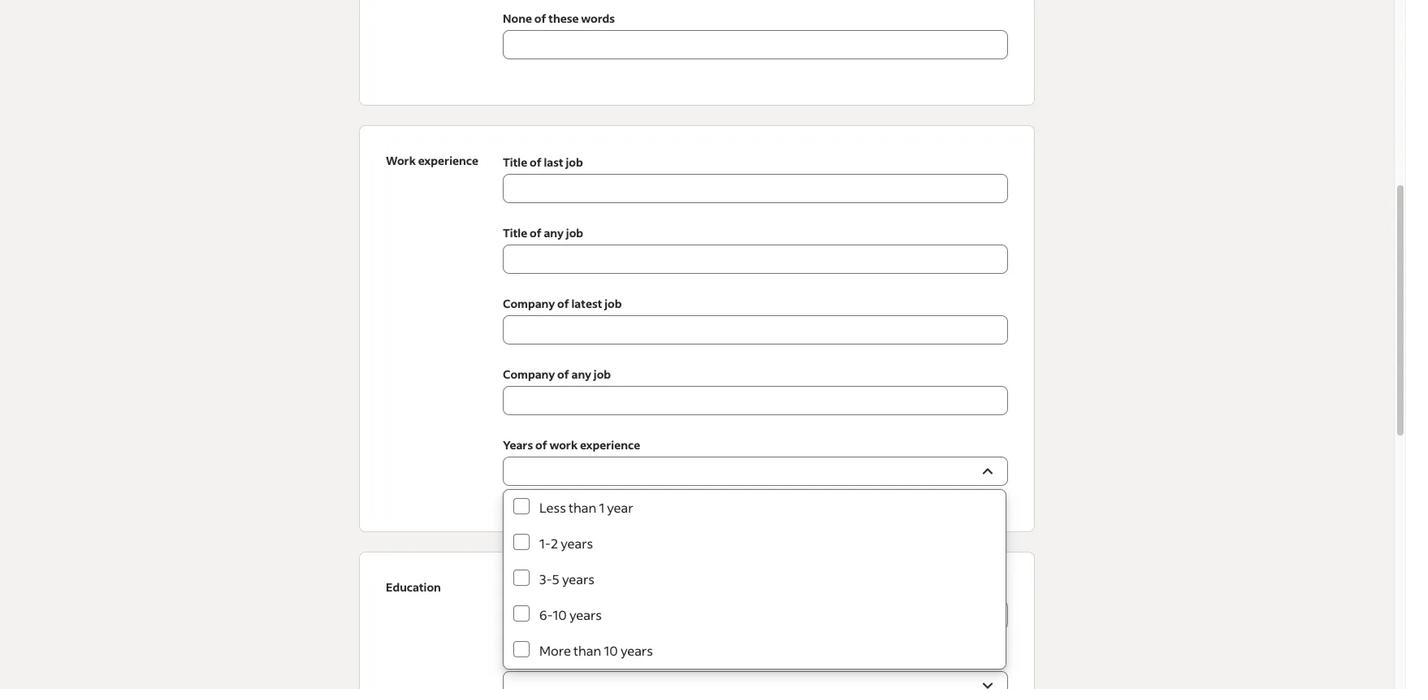 Task type: describe. For each thing, give the bounding box(es) containing it.
than for more
[[574, 642, 601, 659]]

job for company of latest job
[[605, 296, 622, 311]]

more than 10 years option
[[504, 633, 1006, 669]]

Title of last job field
[[503, 174, 1008, 203]]

None of these words field
[[503, 30, 1008, 59]]

none of these words
[[503, 11, 615, 26]]

Title of any job field
[[503, 245, 1008, 274]]

1-
[[540, 535, 551, 552]]

0 horizontal spatial experience
[[418, 153, 479, 168]]

of for company of any job
[[557, 366, 569, 382]]

0 horizontal spatial 10
[[553, 606, 567, 623]]

years of work experience
[[503, 437, 640, 453]]

less than 1 year option
[[504, 490, 1006, 526]]

none
[[503, 11, 532, 26]]

school name
[[503, 581, 573, 596]]

title for title of any job
[[503, 225, 527, 241]]

3-
[[540, 570, 552, 587]]

Company of any job field
[[503, 386, 1008, 415]]

of for years of work experience
[[535, 437, 547, 453]]

latest
[[572, 296, 602, 311]]

name
[[542, 581, 573, 596]]

job for title of any job
[[566, 225, 583, 241]]

5
[[552, 570, 560, 587]]

1 vertical spatial experience
[[580, 437, 640, 453]]

years for 1-2 years
[[561, 535, 593, 552]]

School name field
[[503, 600, 1008, 630]]

work
[[550, 437, 578, 453]]

Company of latest job field
[[503, 315, 1008, 345]]

degree
[[503, 652, 543, 667]]

of for none of these words
[[534, 11, 546, 26]]

title of last job
[[503, 154, 583, 170]]

years of work experience list box
[[504, 490, 1006, 669]]



Task type: locate. For each thing, give the bounding box(es) containing it.
year
[[607, 499, 634, 516]]

job right latest at the top of page
[[605, 296, 622, 311]]

words
[[581, 11, 615, 26]]

10 down name
[[553, 606, 567, 623]]

of down title of last job
[[530, 225, 542, 241]]

more than 10 years
[[540, 642, 653, 659]]

0 vertical spatial 10
[[553, 606, 567, 623]]

1 horizontal spatial any
[[572, 366, 592, 382]]

1 vertical spatial than
[[574, 642, 601, 659]]

title
[[503, 154, 527, 170], [503, 225, 527, 241]]

of for title of last job
[[530, 154, 542, 170]]

1 vertical spatial 10
[[604, 642, 618, 659]]

1
[[599, 499, 605, 516]]

experience right work
[[580, 437, 640, 453]]

than for less
[[569, 499, 597, 516]]

than right more
[[574, 642, 601, 659]]

company of any job
[[503, 366, 611, 382]]

any for title
[[544, 225, 564, 241]]

0 horizontal spatial any
[[544, 225, 564, 241]]

more
[[540, 642, 571, 659]]

10
[[553, 606, 567, 623], [604, 642, 618, 659]]

years for 6-10 years
[[570, 606, 602, 623]]

than inside option
[[574, 642, 601, 659]]

of left last
[[530, 154, 542, 170]]

1-2 years option
[[504, 526, 1006, 561]]

of for company of latest job
[[557, 296, 569, 311]]

than
[[569, 499, 597, 516], [574, 642, 601, 659]]

1 horizontal spatial 10
[[604, 642, 618, 659]]

company of latest job
[[503, 296, 622, 311]]

job
[[566, 154, 583, 170], [566, 225, 583, 241], [605, 296, 622, 311], [594, 366, 611, 382]]

2
[[551, 535, 558, 552]]

any for company
[[572, 366, 592, 382]]

company
[[503, 296, 555, 311], [503, 366, 555, 382]]

title left last
[[503, 154, 527, 170]]

education
[[386, 579, 441, 595]]

company for company of latest job
[[503, 296, 555, 311]]

years for 3-5 years
[[562, 570, 595, 587]]

years
[[503, 437, 533, 453]]

10 right more
[[604, 642, 618, 659]]

title of any job
[[503, 225, 583, 241]]

job down latest at the top of page
[[594, 366, 611, 382]]

2 company from the top
[[503, 366, 555, 382]]

1 vertical spatial title
[[503, 225, 527, 241]]

0 vertical spatial title
[[503, 154, 527, 170]]

work experience
[[386, 153, 479, 168]]

company up years
[[503, 366, 555, 382]]

6-
[[540, 606, 553, 623]]

of for title of any job
[[530, 225, 542, 241]]

work experience group
[[359, 125, 1035, 532]]

education group
[[359, 552, 1035, 689]]

of
[[534, 11, 546, 26], [530, 154, 542, 170], [530, 225, 542, 241], [557, 296, 569, 311], [557, 366, 569, 382], [535, 437, 547, 453]]

of left work
[[535, 437, 547, 453]]

1 title from the top
[[503, 154, 527, 170]]

these
[[549, 11, 579, 26]]

6-10 years option
[[504, 597, 1006, 633]]

of up work
[[557, 366, 569, 382]]

company left latest at the top of page
[[503, 296, 555, 311]]

years
[[561, 535, 593, 552], [562, 570, 595, 587], [570, 606, 602, 623], [621, 642, 653, 659]]

any down last
[[544, 225, 564, 241]]

2 title from the top
[[503, 225, 527, 241]]

work
[[386, 153, 416, 168]]

6-10 years
[[540, 606, 602, 623]]

than inside 'option'
[[569, 499, 597, 516]]

any
[[544, 225, 564, 241], [572, 366, 592, 382]]

3-5 years
[[540, 570, 595, 587]]

company for company of any job
[[503, 366, 555, 382]]

job for title of last job
[[566, 154, 583, 170]]

0 vertical spatial any
[[544, 225, 564, 241]]

less than 1 year
[[540, 499, 634, 516]]

title down title of last job
[[503, 225, 527, 241]]

school
[[503, 581, 540, 596]]

less
[[540, 499, 566, 516]]

experience
[[418, 153, 479, 168], [580, 437, 640, 453]]

experience right "work"
[[418, 153, 479, 168]]

last
[[544, 154, 564, 170]]

1 company from the top
[[503, 296, 555, 311]]

any down latest at the top of page
[[572, 366, 592, 382]]

1-2 years
[[540, 535, 593, 552]]

title for title of last job
[[503, 154, 527, 170]]

job for company of any job
[[594, 366, 611, 382]]

job right last
[[566, 154, 583, 170]]

job up latest at the top of page
[[566, 225, 583, 241]]

of right none
[[534, 11, 546, 26]]

1 vertical spatial company
[[503, 366, 555, 382]]

0 vertical spatial experience
[[418, 153, 479, 168]]

1 vertical spatial any
[[572, 366, 592, 382]]

than left 1
[[569, 499, 597, 516]]

3-5 years option
[[504, 561, 1006, 597]]

0 vertical spatial than
[[569, 499, 597, 516]]

of left latest at the top of page
[[557, 296, 569, 311]]

0 vertical spatial company
[[503, 296, 555, 311]]

1 horizontal spatial experience
[[580, 437, 640, 453]]



Task type: vqa. For each thing, say whether or not it's contained in the screenshot.
the years in 3-5 Years option
yes



